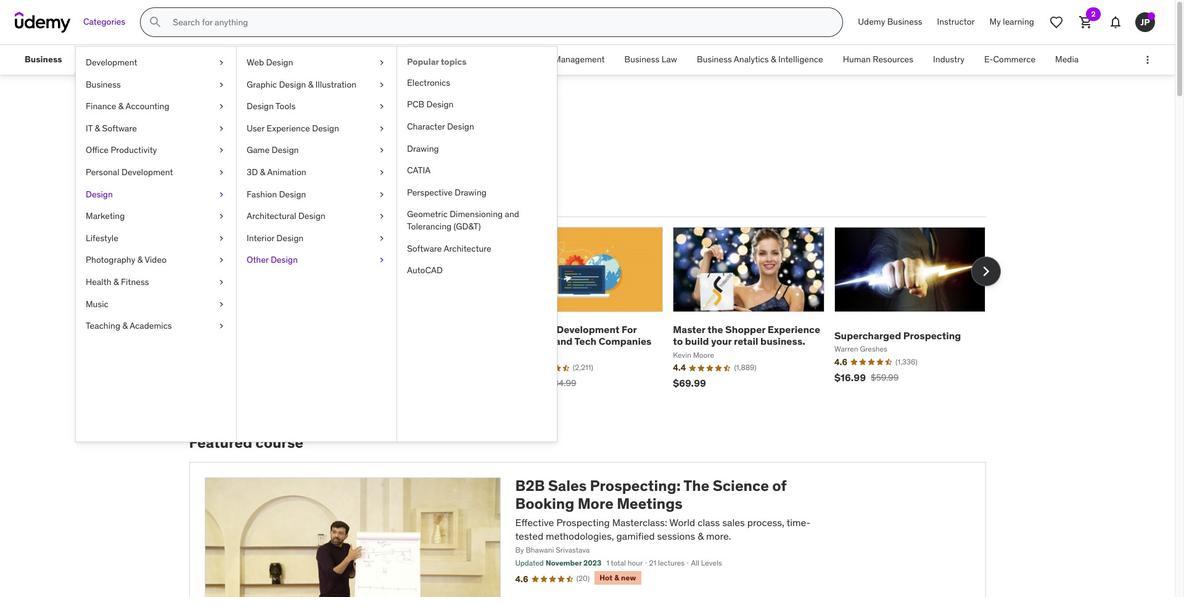 Task type: vqa. For each thing, say whether or not it's contained in the screenshot.
total
yes



Task type: describe. For each thing, give the bounding box(es) containing it.
xsmall image for other design
[[377, 254, 387, 267]]

graphic
[[247, 79, 277, 90]]

shopping cart with 2 items image
[[1079, 15, 1094, 30]]

& inside "b2b sales prospecting: the science of booking more meetings effective prospecting masterclass: world class sales process, time- tested methodologies, gamified sessions & more. by bhawani srivastava"
[[698, 530, 704, 543]]

most popular
[[192, 195, 254, 207]]

to inside master the shopper experience to build your retail business.
[[674, 335, 683, 348]]

analytics
[[734, 54, 769, 65]]

xsmall image for lifestyle
[[217, 233, 227, 245]]

design for architectural design
[[299, 211, 326, 222]]

popular topics
[[407, 56, 467, 67]]

media
[[1056, 54, 1080, 65]]

& for health & fitness
[[114, 276, 119, 288]]

arrow pointing to subcategory menu links image
[[72, 45, 83, 75]]

master the shopper experience to build your retail business.
[[674, 323, 821, 348]]

instructor
[[938, 16, 976, 27]]

more subcategory menu links image
[[1142, 54, 1155, 66]]

jp link
[[1131, 7, 1161, 37]]

started
[[324, 157, 375, 177]]

methodologies,
[[546, 530, 614, 543]]

architectural design
[[247, 211, 326, 222]]

design for other design
[[271, 254, 298, 266]]

business right udemy
[[888, 16, 923, 27]]

strategy
[[409, 54, 442, 65]]

human resources
[[844, 54, 914, 65]]

2023
[[584, 559, 602, 568]]

xsmall image for user
[[377, 123, 387, 135]]

xsmall image for interior
[[377, 233, 387, 245]]

business analytics & intelligence link
[[688, 45, 834, 75]]

architecture
[[444, 243, 492, 254]]

perspective
[[407, 187, 453, 198]]

drawing inside the perspective drawing link
[[455, 187, 487, 198]]

design for fashion design
[[279, 189, 306, 200]]

web design
[[247, 57, 293, 68]]

and inside business development for startups and tech companies
[[555, 335, 573, 348]]

illustration
[[316, 79, 357, 90]]

science
[[713, 477, 770, 496]]

catia
[[407, 165, 431, 176]]

meetings
[[617, 494, 683, 513]]

21 lectures
[[650, 559, 685, 568]]

human
[[844, 54, 871, 65]]

law
[[662, 54, 678, 65]]

1 vertical spatial courses
[[189, 157, 247, 177]]

finance & accounting link
[[76, 96, 236, 118]]

0 horizontal spatial to
[[250, 157, 265, 177]]

3d & animation
[[247, 167, 307, 178]]

lectures
[[659, 559, 685, 568]]

xsmall image inside music link
[[217, 298, 227, 311]]

0 vertical spatial software
[[102, 123, 137, 134]]

development link
[[76, 52, 236, 74]]

catia link
[[397, 160, 557, 182]]

startups
[[512, 335, 553, 348]]

perspective drawing
[[407, 187, 487, 198]]

sales courses
[[189, 104, 325, 130]]

design for character design
[[447, 121, 474, 132]]

xsmall image for graphic design & illustration
[[377, 79, 387, 91]]

hot
[[600, 573, 613, 583]]

udemy business link
[[851, 7, 930, 37]]

instructor link
[[930, 7, 983, 37]]

1 horizontal spatial business link
[[76, 74, 236, 96]]

by
[[516, 546, 524, 555]]

design tools link
[[237, 96, 397, 118]]

project management
[[524, 54, 605, 65]]

software architecture link
[[397, 238, 557, 260]]

supercharged
[[835, 329, 902, 342]]

featured
[[189, 433, 252, 453]]

user experience design
[[247, 123, 339, 134]]

human resources link
[[834, 45, 924, 75]]

xsmall image for architectural
[[377, 211, 387, 223]]

commerce
[[994, 54, 1036, 65]]

business strategy
[[372, 54, 442, 65]]

business development for startups and tech companies link
[[512, 323, 652, 348]]

most
[[192, 195, 215, 207]]

0 horizontal spatial business link
[[15, 45, 72, 75]]

development for business
[[557, 323, 620, 336]]

graphic design & illustration
[[247, 79, 357, 90]]

drawing link
[[397, 138, 557, 160]]

popular
[[407, 56, 439, 67]]

software inside other design element
[[407, 243, 442, 254]]

more.
[[707, 530, 732, 543]]

health
[[86, 276, 111, 288]]

categories
[[83, 16, 126, 27]]

design for pcb design
[[427, 99, 454, 110]]

xsmall image for business
[[217, 79, 227, 91]]

& for teaching & academics
[[123, 320, 128, 332]]

web design link
[[237, 52, 397, 74]]

development for personal
[[122, 167, 173, 178]]

prospecting inside carousel element
[[904, 329, 962, 342]]

geometric dimensioning and tolerancing (gd&t)
[[407, 209, 520, 232]]

and inside geometric dimensioning and tolerancing (gd&t)
[[505, 209, 520, 220]]

lifestyle link
[[76, 228, 236, 250]]

user experience design link
[[237, 118, 397, 140]]

2 link
[[1072, 7, 1102, 37]]

world
[[670, 516, 696, 529]]

hour
[[628, 559, 643, 568]]

development inside development "link"
[[86, 57, 137, 68]]

game design link
[[237, 140, 397, 162]]

most popular button
[[189, 186, 256, 216]]

user
[[247, 123, 265, 134]]

tested
[[516, 530, 544, 543]]

courses to get you started
[[189, 157, 375, 177]]

3d & animation link
[[237, 162, 397, 184]]

udemy image
[[15, 12, 71, 33]]

business left law
[[625, 54, 660, 65]]

business left popular
[[372, 54, 407, 65]]

business analytics & intelligence
[[697, 54, 824, 65]]

marketing
[[86, 211, 125, 222]]

xsmall image for finance & accounting
[[217, 101, 227, 113]]

project management link
[[515, 45, 615, 75]]

& for finance & accounting
[[118, 101, 124, 112]]

xsmall image for development
[[217, 57, 227, 69]]

xsmall image for health & fitness
[[217, 276, 227, 289]]

time-
[[787, 516, 811, 529]]

design inside design link
[[86, 189, 113, 200]]

design for graphic design & illustration
[[279, 79, 306, 90]]

submit search image
[[148, 15, 163, 30]]

xsmall image for teaching & academics
[[217, 320, 227, 332]]

& for it & software
[[95, 123, 100, 134]]

character design
[[407, 121, 474, 132]]

industry link
[[924, 45, 975, 75]]

experience inside master the shopper experience to build your retail business.
[[768, 323, 821, 336]]

tolerancing
[[407, 221, 452, 232]]

wishlist image
[[1050, 15, 1065, 30]]

categories button
[[76, 7, 133, 37]]

software architecture
[[407, 243, 492, 254]]

xsmall image for photography & video
[[217, 254, 227, 267]]



Task type: locate. For each thing, give the bounding box(es) containing it.
1 horizontal spatial management
[[554, 54, 605, 65]]

& for hot & new
[[615, 573, 620, 583]]

3d
[[247, 167, 258, 178]]

you
[[295, 157, 320, 177]]

dimensioning
[[450, 209, 503, 220]]

2 vertical spatial development
[[557, 323, 620, 336]]

teaching & academics link
[[76, 315, 236, 337]]

design up character design
[[427, 99, 454, 110]]

design inside the graphic design & illustration link
[[279, 79, 306, 90]]

1 horizontal spatial software
[[407, 243, 442, 254]]

supercharged prospecting link
[[835, 329, 962, 342]]

management up graphic design & illustration
[[261, 54, 312, 65]]

software up the autocad
[[407, 243, 442, 254]]

1 vertical spatial drawing
[[455, 187, 487, 198]]

learning
[[1004, 16, 1035, 27]]

prospecting
[[904, 329, 962, 342], [557, 516, 610, 529]]

& down class
[[698, 530, 704, 543]]

1 vertical spatial experience
[[768, 323, 821, 336]]

development inside business development for startups and tech companies
[[557, 323, 620, 336]]

& right health
[[114, 276, 119, 288]]

1 horizontal spatial prospecting
[[904, 329, 962, 342]]

(20)
[[577, 574, 590, 583]]

xsmall image inside 'other design' link
[[377, 254, 387, 267]]

design inside 'other design' link
[[271, 254, 298, 266]]

november
[[546, 559, 582, 568]]

business left tech
[[512, 323, 555, 336]]

business link up accounting
[[76, 74, 236, 96]]

design inside fashion design link
[[279, 189, 306, 200]]

b2b sales prospecting: the science of booking more meetings effective prospecting masterclass: world class sales process, time- tested methodologies, gamified sessions & more. by bhawani srivastava
[[516, 477, 811, 555]]

xsmall image inside lifestyle link
[[217, 233, 227, 245]]

bhawani
[[526, 546, 554, 555]]

of
[[773, 477, 787, 496]]

2 management from the left
[[554, 54, 605, 65]]

process,
[[748, 516, 785, 529]]

xsmall image inside development "link"
[[217, 57, 227, 69]]

experience down tools
[[267, 123, 310, 134]]

entrepreneurship
[[93, 54, 160, 65]]

xsmall image for design
[[377, 101, 387, 113]]

1 vertical spatial sales
[[549, 477, 587, 496]]

xsmall image inside photography & video link
[[217, 254, 227, 267]]

& left video
[[137, 254, 143, 266]]

industry
[[934, 54, 965, 65]]

sessions
[[658, 530, 696, 543]]

office productivity link
[[76, 140, 236, 162]]

communication
[[180, 54, 241, 65]]

development
[[86, 57, 137, 68], [122, 167, 173, 178], [557, 323, 620, 336]]

entrepreneurship link
[[83, 45, 170, 75]]

& inside business analytics & intelligence link
[[771, 54, 777, 65]]

experience right shopper
[[768, 323, 821, 336]]

finance & accounting
[[86, 101, 169, 112]]

booking
[[516, 494, 575, 513]]

productivity
[[111, 145, 157, 156]]

1 vertical spatial prospecting
[[557, 516, 610, 529]]

the
[[684, 477, 710, 496]]

design
[[266, 57, 293, 68], [279, 79, 306, 90], [427, 99, 454, 110], [247, 101, 274, 112], [447, 121, 474, 132], [312, 123, 339, 134], [272, 145, 299, 156], [86, 189, 113, 200], [279, 189, 306, 200], [299, 211, 326, 222], [277, 233, 304, 244], [271, 254, 298, 266]]

0 horizontal spatial management
[[261, 54, 312, 65]]

graphic design & illustration link
[[237, 74, 397, 96]]

teaching
[[86, 320, 120, 332]]

design down architectural design
[[277, 233, 304, 244]]

xsmall image inside user experience design link
[[377, 123, 387, 135]]

build
[[686, 335, 710, 348]]

& right the analytics
[[771, 54, 777, 65]]

xsmall image for office
[[217, 145, 227, 157]]

interior design
[[247, 233, 304, 244]]

drawing inside the drawing link
[[407, 143, 439, 154]]

master the shopper experience to build your retail business. link
[[674, 323, 821, 348]]

personal
[[86, 167, 119, 178]]

1 vertical spatial and
[[555, 335, 573, 348]]

geometric dimensioning and tolerancing (gd&t) link
[[397, 204, 557, 238]]

1 horizontal spatial experience
[[768, 323, 821, 336]]

1 horizontal spatial drawing
[[455, 187, 487, 198]]

and right dimensioning at top
[[505, 209, 520, 220]]

teaching & academics
[[86, 320, 172, 332]]

& inside 3d & animation link
[[260, 167, 265, 178]]

design for web design
[[266, 57, 293, 68]]

design inside character design link
[[447, 121, 474, 132]]

xsmall image for game
[[377, 145, 387, 157]]

to
[[250, 157, 265, 177], [674, 335, 683, 348]]

1 management from the left
[[261, 54, 312, 65]]

to down game at the top left
[[250, 157, 265, 177]]

photography & video link
[[76, 250, 236, 272]]

& right it
[[95, 123, 100, 134]]

communication link
[[170, 45, 251, 75]]

lifestyle
[[86, 233, 118, 244]]

design inside web design link
[[266, 57, 293, 68]]

0 vertical spatial sales
[[189, 104, 241, 130]]

xsmall image inside fashion design link
[[377, 189, 387, 201]]

business link down udemy "image"
[[15, 45, 72, 75]]

it
[[86, 123, 93, 134]]

e-
[[985, 54, 994, 65]]

& right the hot
[[615, 573, 620, 583]]

xsmall image for web design
[[377, 57, 387, 69]]

sales left user
[[189, 104, 241, 130]]

it & software
[[86, 123, 137, 134]]

0 horizontal spatial drawing
[[407, 143, 439, 154]]

xsmall image inside teaching & academics link
[[217, 320, 227, 332]]

business inside business development for startups and tech companies
[[512, 323, 555, 336]]

0 vertical spatial drawing
[[407, 143, 439, 154]]

my
[[990, 16, 1002, 27]]

prospecting inside "b2b sales prospecting: the science of booking more meetings effective prospecting masterclass: world class sales process, time- tested methodologies, gamified sessions & more. by bhawani srivastava"
[[557, 516, 610, 529]]

0 horizontal spatial prospecting
[[557, 516, 610, 529]]

design down "pcb design" link
[[447, 121, 474, 132]]

1 horizontal spatial and
[[555, 335, 573, 348]]

xsmall image for fashion design
[[377, 189, 387, 201]]

xsmall image for it & software
[[217, 123, 227, 135]]

xsmall image for personal development
[[217, 167, 227, 179]]

experience
[[267, 123, 310, 134], [768, 323, 821, 336]]

design inside game design link
[[272, 145, 299, 156]]

xsmall image
[[217, 57, 227, 69], [377, 57, 387, 69], [217, 79, 227, 91], [377, 79, 387, 91], [217, 101, 227, 113], [217, 123, 227, 135], [217, 167, 227, 179], [377, 167, 387, 179], [377, 189, 387, 201], [217, 233, 227, 245], [217, 254, 227, 267], [377, 254, 387, 267], [217, 276, 227, 289], [217, 320, 227, 332]]

updated
[[516, 559, 544, 568]]

0 vertical spatial courses
[[245, 104, 325, 130]]

& inside photography & video link
[[137, 254, 143, 266]]

& inside the graphic design & illustration link
[[308, 79, 314, 90]]

drawing down character
[[407, 143, 439, 154]]

0 horizontal spatial experience
[[267, 123, 310, 134]]

business.
[[761, 335, 806, 348]]

for
[[622, 323, 637, 336]]

& right teaching
[[123, 320, 128, 332]]

design down personal
[[86, 189, 113, 200]]

& down web design link
[[308, 79, 314, 90]]

0 vertical spatial and
[[505, 209, 520, 220]]

2
[[1092, 9, 1097, 19]]

design up courses to get you started at the top
[[272, 145, 299, 156]]

health & fitness link
[[76, 272, 236, 293]]

xsmall image inside it & software link
[[217, 123, 227, 135]]

xsmall image
[[377, 101, 387, 113], [377, 123, 387, 135], [217, 145, 227, 157], [377, 145, 387, 157], [217, 189, 227, 201], [217, 211, 227, 223], [377, 211, 387, 223], [377, 233, 387, 245], [217, 298, 227, 311]]

other
[[247, 254, 269, 266]]

personal development link
[[76, 162, 236, 184]]

0 vertical spatial to
[[250, 157, 265, 177]]

& inside health & fitness "link"
[[114, 276, 119, 288]]

xsmall image inside finance & accounting link
[[217, 101, 227, 113]]

sales
[[189, 104, 241, 130], [549, 477, 587, 496]]

design right web
[[266, 57, 293, 68]]

and left tech
[[555, 335, 573, 348]]

prospecting:
[[590, 477, 681, 496]]

xsmall image inside design tools link
[[377, 101, 387, 113]]

autocad
[[407, 265, 443, 276]]

operations
[[462, 54, 505, 65]]

xsmall image inside game design link
[[377, 145, 387, 157]]

xsmall image for 3d & animation
[[377, 167, 387, 179]]

interior
[[247, 233, 275, 244]]

1 vertical spatial development
[[122, 167, 173, 178]]

& right finance
[[118, 101, 124, 112]]

design for interior design
[[277, 233, 304, 244]]

&
[[771, 54, 777, 65], [308, 79, 314, 90], [118, 101, 124, 112], [95, 123, 100, 134], [260, 167, 265, 178], [137, 254, 143, 266], [114, 276, 119, 288], [123, 320, 128, 332], [698, 530, 704, 543], [615, 573, 620, 583]]

xsmall image inside office productivity link
[[217, 145, 227, 157]]

1 horizontal spatial sales
[[549, 477, 587, 496]]

xsmall image inside interior design link
[[377, 233, 387, 245]]

design inside "pcb design" link
[[427, 99, 454, 110]]

development inside "personal development" link
[[122, 167, 173, 178]]

business
[[888, 16, 923, 27], [25, 54, 62, 65], [372, 54, 407, 65], [625, 54, 660, 65], [697, 54, 732, 65], [86, 79, 121, 90], [512, 323, 555, 336]]

all
[[692, 559, 700, 568]]

all levels
[[692, 559, 723, 568]]

1 vertical spatial software
[[407, 243, 442, 254]]

design down fashion design link
[[299, 211, 326, 222]]

pcb design link
[[397, 94, 557, 116]]

0 horizontal spatial software
[[102, 123, 137, 134]]

& inside it & software link
[[95, 123, 100, 134]]

business left arrow pointing to subcategory menu links image
[[25, 54, 62, 65]]

design inside user experience design link
[[312, 123, 339, 134]]

levels
[[702, 559, 723, 568]]

0 horizontal spatial and
[[505, 209, 520, 220]]

software
[[102, 123, 137, 134], [407, 243, 442, 254]]

new
[[622, 573, 637, 583]]

& right 3d
[[260, 167, 265, 178]]

carousel element
[[189, 227, 1001, 405]]

& for 3d & animation
[[260, 167, 265, 178]]

resources
[[873, 54, 914, 65]]

jp
[[1141, 16, 1151, 28]]

to left the build
[[674, 335, 683, 348]]

4.6
[[516, 574, 529, 585]]

drawing down catia link
[[455, 187, 487, 198]]

business link
[[15, 45, 72, 75], [76, 74, 236, 96]]

0 vertical spatial prospecting
[[904, 329, 962, 342]]

next image
[[977, 262, 996, 281]]

design inside interior design link
[[277, 233, 304, 244]]

music link
[[76, 293, 236, 315]]

0 vertical spatial development
[[86, 57, 137, 68]]

business development for startups and tech companies
[[512, 323, 652, 348]]

finance
[[86, 101, 116, 112]]

Search for anything text field
[[171, 12, 828, 33]]

design down graphic
[[247, 101, 274, 112]]

updated november 2023
[[516, 559, 602, 568]]

udemy
[[859, 16, 886, 27]]

business left the analytics
[[697, 54, 732, 65]]

xsmall image inside design link
[[217, 189, 227, 201]]

health & fitness
[[86, 276, 149, 288]]

& inside finance & accounting link
[[118, 101, 124, 112]]

xsmall image inside marketing link
[[217, 211, 227, 223]]

class
[[698, 516, 720, 529]]

design down animation at top
[[279, 189, 306, 200]]

& for photography & video
[[137, 254, 143, 266]]

xsmall image inside architectural design link
[[377, 211, 387, 223]]

notifications image
[[1109, 15, 1124, 30]]

sales inside "b2b sales prospecting: the science of booking more meetings effective prospecting masterclass: world class sales process, time- tested methodologies, gamified sessions & more. by bhawani srivastava"
[[549, 477, 587, 496]]

1 horizontal spatial to
[[674, 335, 683, 348]]

xsmall image inside web design link
[[377, 57, 387, 69]]

character
[[407, 121, 445, 132]]

design inside architectural design link
[[299, 211, 326, 222]]

design down design tools link
[[312, 123, 339, 134]]

1
[[607, 559, 610, 568]]

operations link
[[452, 45, 515, 75]]

course
[[256, 433, 304, 453]]

sales right "b2b"
[[549, 477, 587, 496]]

gamified
[[617, 530, 655, 543]]

other design element
[[397, 47, 557, 442]]

xsmall image inside "personal development" link
[[217, 167, 227, 179]]

retail
[[734, 335, 759, 348]]

0 vertical spatial experience
[[267, 123, 310, 134]]

design for game design
[[272, 145, 299, 156]]

design inside design tools link
[[247, 101, 274, 112]]

design down interior design
[[271, 254, 298, 266]]

management inside "link"
[[261, 54, 312, 65]]

0 horizontal spatial sales
[[189, 104, 241, 130]]

xsmall image inside health & fitness "link"
[[217, 276, 227, 289]]

xsmall image inside 3d & animation link
[[377, 167, 387, 179]]

you have alerts image
[[1149, 12, 1156, 20]]

management right project
[[554, 54, 605, 65]]

intelligence
[[779, 54, 824, 65]]

software up the office productivity
[[102, 123, 137, 134]]

business up finance
[[86, 79, 121, 90]]

autocad link
[[397, 260, 557, 282]]

udemy business
[[859, 16, 923, 27]]

design up tools
[[279, 79, 306, 90]]

xsmall image inside the graphic design & illustration link
[[377, 79, 387, 91]]

1 vertical spatial to
[[674, 335, 683, 348]]

& inside teaching & academics link
[[123, 320, 128, 332]]



